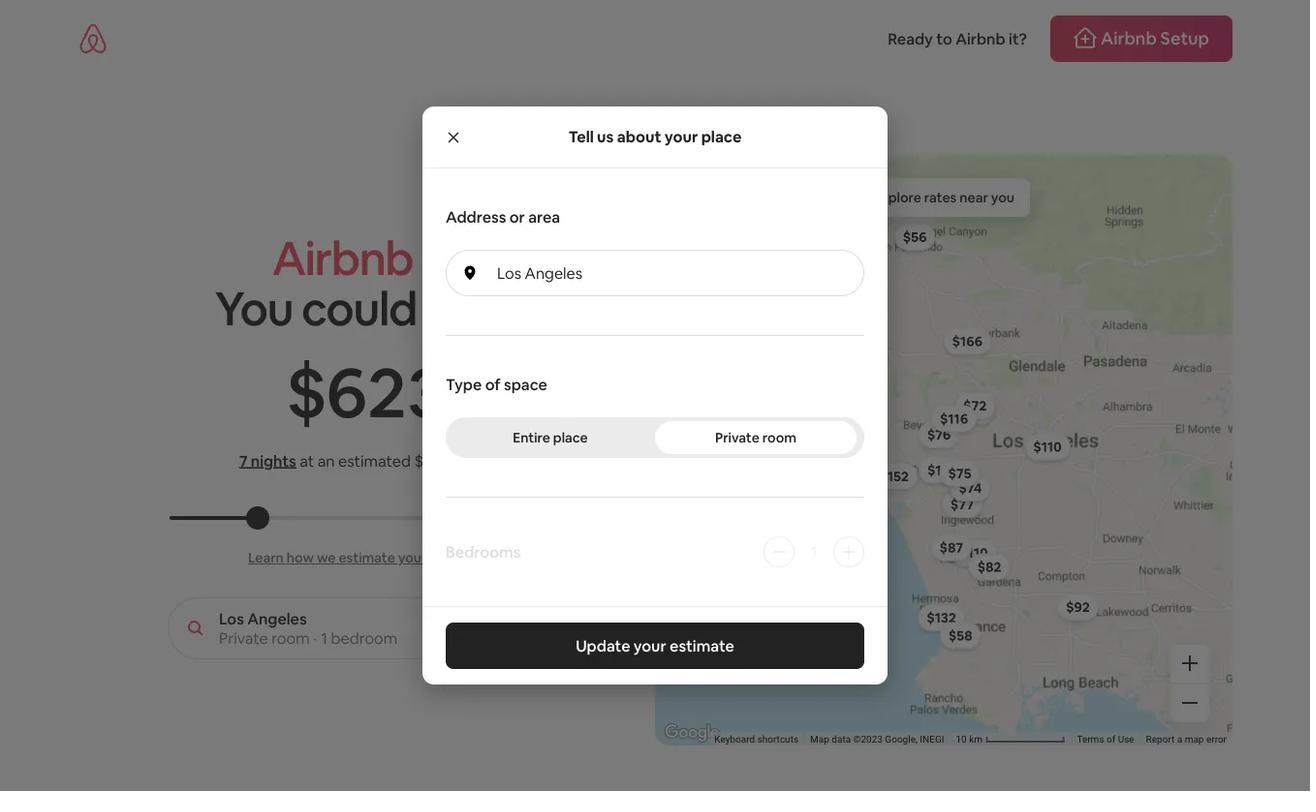 Task type: describe. For each thing, give the bounding box(es) containing it.
an
[[318, 451, 335, 471]]

$152
[[880, 468, 909, 485]]

estimated
[[338, 451, 411, 471]]

los angeles button
[[446, 250, 865, 297]]

$65 button
[[790, 330, 831, 357]]

of for terms
[[1107, 734, 1116, 746]]

type of space
[[446, 375, 547, 394]]

1 vertical spatial your
[[398, 550, 427, 567]]

$77
[[951, 496, 974, 514]]

inegi
[[920, 734, 944, 746]]

option group inside tell us about your place dialog
[[446, 418, 865, 458]]

room inside 'button'
[[763, 429, 797, 447]]

you
[[991, 189, 1015, 206]]

$74
[[959, 480, 982, 497]]

private inside 'button'
[[715, 429, 760, 447]]

0 vertical spatial estimate
[[339, 550, 395, 567]]

update
[[576, 636, 630, 656]]

$82
[[978, 559, 1002, 576]]

$168
[[928, 462, 958, 479]]

Entire place button
[[450, 422, 651, 455]]

of for type
[[485, 375, 501, 394]]

$76 button
[[919, 422, 960, 449]]

map data ©2023 google, inegi
[[810, 734, 944, 746]]

$111
[[960, 403, 986, 420]]

or
[[510, 207, 525, 227]]

$89
[[414, 451, 442, 471]]

$169
[[822, 437, 852, 455]]

$74 button
[[950, 475, 991, 502]]

10
[[956, 734, 967, 746]]

report a map error link
[[1146, 734, 1227, 746]]

keyboard shortcuts button
[[715, 733, 799, 747]]

learn
[[248, 550, 284, 567]]

1 vertical spatial $110 button
[[951, 540, 997, 567]]

keyboard
[[715, 734, 755, 746]]

$72 button
[[955, 393, 996, 420]]

10 km
[[956, 734, 985, 746]]

Private room button
[[655, 422, 857, 455]]

$110 for the rightmost $110 button
[[1034, 439, 1062, 456]]

ready to airbnb it?
[[888, 29, 1027, 48]]

airbnb setup
[[1101, 27, 1210, 50]]

zoom in image
[[1182, 656, 1198, 672]]

$56
[[903, 228, 927, 246]]

learn how we estimate your earnings button
[[248, 550, 485, 567]]

1 inside los angeles private room · 1 bedroom
[[321, 629, 328, 648]]

airbnb homepage image
[[78, 23, 109, 54]]

angeles for los angeles private room · 1 bedroom
[[247, 609, 307, 629]]

keyboard shortcuts
[[715, 734, 799, 746]]

los for los angeles private room · 1 bedroom
[[219, 609, 244, 629]]

earn
[[425, 279, 518, 339]]

explore
[[873, 189, 922, 206]]

earnings
[[430, 550, 485, 567]]

6
[[326, 347, 365, 438]]

airbnb for airbnb it.
[[272, 228, 413, 289]]

2
[[367, 347, 405, 438]]

report
[[1146, 734, 1175, 746]]

los angeles
[[497, 263, 583, 283]]

km
[[969, 734, 983, 746]]

$152 button
[[871, 463, 918, 490]]

$82 button
[[969, 554, 1010, 581]]

rates
[[924, 189, 957, 206]]

private room
[[715, 429, 797, 447]]

$75
[[948, 465, 972, 483]]

$76
[[927, 426, 951, 444]]

$87
[[940, 539, 963, 557]]

$166 button
[[944, 328, 992, 355]]

0 vertical spatial your
[[665, 127, 698, 147]]

7 nights at an estimated $89 a night
[[239, 451, 494, 471]]

update your estimate button
[[446, 623, 865, 670]]

we
[[317, 550, 336, 567]]

address
[[446, 207, 506, 227]]

type
[[446, 375, 482, 394]]

google image
[[660, 721, 724, 746]]

address or area
[[446, 207, 560, 227]]

terms of use link
[[1077, 734, 1135, 746]]

explore rates near you
[[873, 189, 1015, 206]]

los for los angeles
[[497, 263, 522, 283]]

$56 button
[[894, 224, 936, 251]]

$72
[[964, 397, 987, 415]]

1 inside bedrooms group
[[811, 542, 817, 562]]

$58 button
[[940, 623, 981, 650]]

·
[[314, 629, 317, 648]]

report a map error
[[1146, 734, 1227, 746]]

$132 button
[[918, 605, 965, 632]]

$92 button
[[1058, 594, 1099, 621]]



Task type: vqa. For each thing, say whether or not it's contained in the screenshot.
Bend,
no



Task type: locate. For each thing, give the bounding box(es) containing it.
bedrooms group
[[446, 537, 865, 568]]

$110
[[1034, 439, 1062, 456], [960, 545, 988, 562]]

None range field
[[170, 517, 563, 520]]

$75 button
[[940, 460, 980, 487]]

1 horizontal spatial place
[[701, 127, 742, 147]]

angeles inside los angeles private room · 1 bedroom
[[247, 609, 307, 629]]

$169 button
[[813, 432, 861, 460]]

airbnb for airbnb setup
[[1101, 27, 1157, 50]]

learn how we estimate your earnings
[[248, 550, 485, 567]]

1 vertical spatial of
[[1107, 734, 1116, 746]]

you
[[215, 279, 293, 339]]

space
[[504, 375, 547, 394]]

2 vertical spatial your
[[634, 636, 667, 656]]

1 vertical spatial 1
[[321, 629, 328, 648]]

your inside button
[[634, 636, 667, 656]]

private
[[715, 429, 760, 447], [219, 629, 268, 648]]

place
[[701, 127, 742, 147], [553, 429, 588, 447]]

it?
[[1009, 29, 1027, 48]]

0 vertical spatial $110
[[1034, 439, 1062, 456]]

place right the about
[[701, 127, 742, 147]]

ready
[[888, 29, 933, 48]]

©2023
[[853, 734, 883, 746]]

1 horizontal spatial 1
[[811, 542, 817, 562]]

1 horizontal spatial airbnb
[[956, 29, 1006, 48]]

$ 6 2 3
[[286, 347, 445, 438]]

option group
[[446, 418, 865, 458]]

0 vertical spatial private
[[715, 429, 760, 447]]

room inside los angeles private room · 1 bedroom
[[272, 629, 310, 648]]

3
[[408, 347, 445, 438]]

nights
[[251, 451, 296, 471]]

0 horizontal spatial of
[[485, 375, 501, 394]]

0 vertical spatial los
[[497, 263, 522, 283]]

a left map
[[1177, 734, 1183, 746]]

1 horizontal spatial los
[[497, 263, 522, 283]]

1 horizontal spatial a
[[1177, 734, 1183, 746]]

about
[[617, 127, 661, 147]]

1
[[811, 542, 817, 562], [321, 629, 328, 648]]

$110 for the bottom $110 button
[[960, 545, 988, 562]]

los angeles private room · 1 bedroom
[[219, 609, 397, 648]]

$77 button
[[942, 491, 983, 518]]

0 horizontal spatial room
[[272, 629, 310, 648]]

1 vertical spatial angeles
[[247, 609, 307, 629]]

0 vertical spatial $110 button
[[1025, 434, 1071, 461]]

terms
[[1077, 734, 1104, 746]]

1 horizontal spatial room
[[763, 429, 797, 447]]

$111 button
[[952, 398, 995, 425]]

0 vertical spatial angeles
[[525, 263, 583, 283]]

10 km button
[[950, 733, 1071, 747]]

1 horizontal spatial $110
[[1034, 439, 1062, 456]]

place inside 'entire place' button
[[553, 429, 588, 447]]

estimate right 'we'
[[339, 550, 395, 567]]

$65
[[798, 334, 822, 352]]

1 horizontal spatial private
[[715, 429, 760, 447]]

1 horizontal spatial estimate
[[670, 636, 735, 656]]

place right entire
[[553, 429, 588, 447]]

0 horizontal spatial place
[[553, 429, 588, 447]]

us
[[597, 127, 614, 147]]

explore rates near you button
[[858, 178, 1030, 217]]

map
[[1185, 734, 1204, 746]]

1 vertical spatial private
[[219, 629, 268, 648]]

1 vertical spatial place
[[553, 429, 588, 447]]

1 vertical spatial a
[[1177, 734, 1183, 746]]

tell us about your place
[[569, 127, 742, 147]]

1 vertical spatial estimate
[[670, 636, 735, 656]]

airbnb it.
[[272, 228, 461, 289]]

estimate inside button
[[670, 636, 735, 656]]

how
[[287, 550, 314, 567]]

estimate
[[339, 550, 395, 567], [670, 636, 735, 656]]

0 horizontal spatial 1
[[321, 629, 328, 648]]

area
[[528, 207, 560, 227]]

option group containing entire place
[[446, 418, 865, 458]]

google,
[[885, 734, 918, 746]]

0 vertical spatial place
[[701, 127, 742, 147]]

your left earnings
[[398, 550, 427, 567]]

7 nights button
[[239, 451, 296, 472]]

could
[[301, 279, 417, 339]]

1 vertical spatial los
[[219, 609, 244, 629]]

7
[[239, 451, 248, 471]]

los inside button
[[497, 263, 522, 283]]

map region
[[633, 0, 1310, 792]]

zoom out image
[[1182, 696, 1198, 711]]

update your estimate
[[576, 636, 735, 656]]

$132
[[927, 610, 956, 627]]

private inside los angeles private room · 1 bedroom
[[219, 629, 268, 648]]

0 horizontal spatial estimate
[[339, 550, 395, 567]]

terms of use
[[1077, 734, 1135, 746]]

your right update
[[634, 636, 667, 656]]

0 horizontal spatial airbnb
[[272, 228, 413, 289]]

$87 button
[[931, 535, 972, 562]]

angeles down area
[[525, 263, 583, 283]]

of right type
[[485, 375, 501, 394]]

los
[[497, 263, 522, 283], [219, 609, 244, 629]]

1 horizontal spatial of
[[1107, 734, 1116, 746]]

0 horizontal spatial $110 button
[[951, 540, 997, 567]]

angeles for los angeles
[[525, 263, 583, 283]]

your right the about
[[665, 127, 698, 147]]

of inside tell us about your place dialog
[[485, 375, 501, 394]]

error
[[1207, 734, 1227, 746]]

0 vertical spatial room
[[763, 429, 797, 447]]

2 horizontal spatial airbnb
[[1101, 27, 1157, 50]]

0 vertical spatial a
[[445, 451, 453, 471]]

1 vertical spatial $110
[[960, 545, 988, 562]]

$75 $82
[[948, 465, 1002, 576]]

a right $89 in the bottom left of the page
[[445, 451, 453, 471]]

airbnb setup link
[[1051, 16, 1233, 62]]

room left ·
[[272, 629, 310, 648]]

of left the use
[[1107, 734, 1116, 746]]

0 horizontal spatial angeles
[[247, 609, 307, 629]]

$110 button
[[1025, 434, 1071, 461], [951, 540, 997, 567]]

data
[[832, 734, 851, 746]]

airbnb inside "link"
[[1101, 27, 1157, 50]]

1 vertical spatial room
[[272, 629, 310, 648]]

$58
[[949, 627, 973, 645]]

tell us about your place dialog
[[423, 107, 888, 685]]

estimate up google image
[[670, 636, 735, 656]]

$116
[[940, 410, 968, 428]]

entire
[[513, 429, 550, 447]]

it.
[[422, 228, 461, 289]]

0 horizontal spatial a
[[445, 451, 453, 471]]

room left $169
[[763, 429, 797, 447]]

1 horizontal spatial $110 button
[[1025, 434, 1071, 461]]

1 horizontal spatial angeles
[[525, 263, 583, 283]]

0 horizontal spatial $110
[[960, 545, 988, 562]]

0 vertical spatial 1
[[811, 542, 817, 562]]

0 vertical spatial of
[[485, 375, 501, 394]]

0 horizontal spatial private
[[219, 629, 268, 648]]

use
[[1118, 734, 1135, 746]]

angeles left ·
[[247, 609, 307, 629]]

near
[[960, 189, 988, 206]]

bedroom
[[331, 629, 397, 648]]

your
[[665, 127, 698, 147], [398, 550, 427, 567], [634, 636, 667, 656]]

los inside los angeles private room · 1 bedroom
[[219, 609, 244, 629]]

$92
[[1066, 599, 1090, 616]]

tell
[[569, 127, 594, 147]]

0 horizontal spatial los
[[219, 609, 244, 629]]

$168 button
[[919, 457, 967, 484]]

angeles inside button
[[525, 263, 583, 283]]

$116 button
[[931, 405, 977, 433]]

bedrooms
[[446, 542, 521, 562]]

los down address or area
[[497, 263, 522, 283]]

entire place
[[513, 429, 588, 447]]

los left ·
[[219, 609, 244, 629]]

a
[[445, 451, 453, 471], [1177, 734, 1183, 746]]



